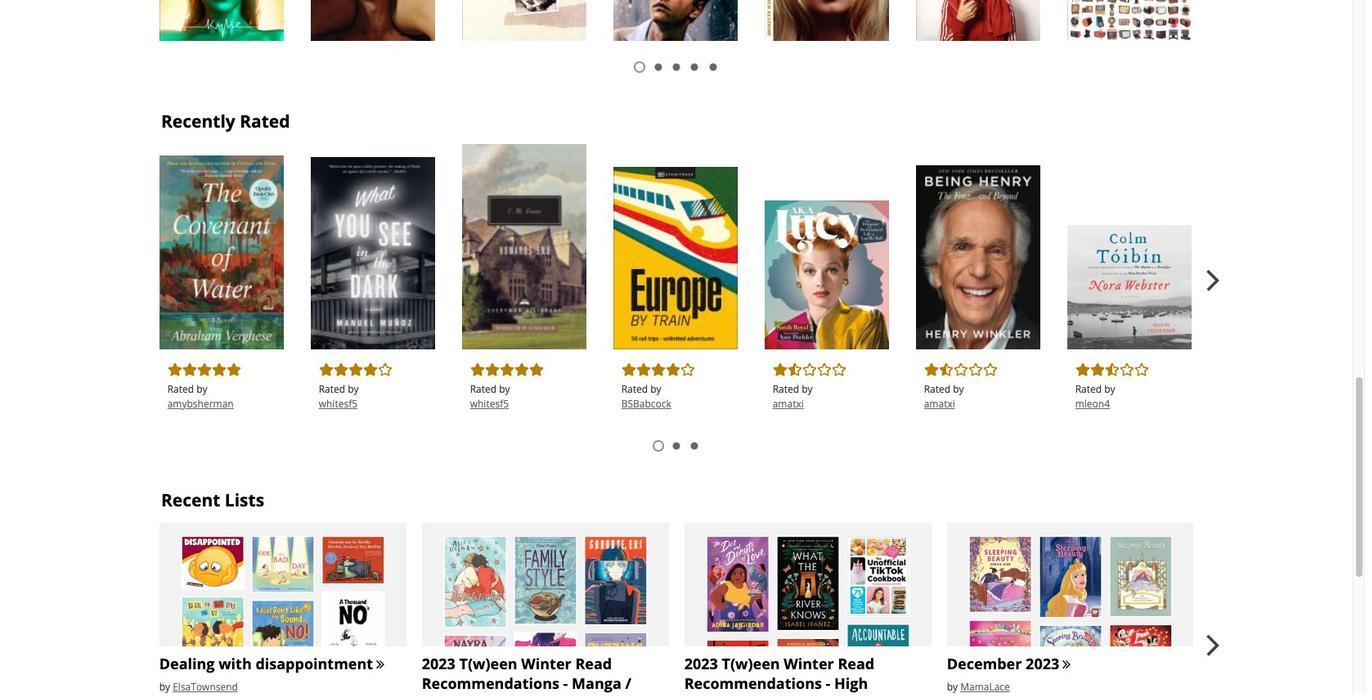 Task type: locate. For each thing, give the bounding box(es) containing it.
december
[[947, 654, 1022, 674]]

winter
[[522, 654, 572, 674], [784, 654, 834, 674]]

whitesf5 link for the…
[[319, 397, 427, 412]]

1 whitesf5 from the left
[[319, 397, 358, 411]]

nora
[[1077, 233, 1109, 251]]

1 horizontal spatial svg dots active image
[[652, 439, 665, 453]]

1 horizontal spatial read
[[838, 654, 875, 674]]

0 horizontal spatial svg dots active image
[[634, 61, 647, 74]]

1 rated by whitesf5 from the left
[[319, 382, 359, 411]]

2 read from the left
[[838, 654, 875, 674]]

2 2023 from the left
[[685, 654, 718, 674]]

t(w)een for 2023 t(w)een winter read recom­menda­tions - manga / graphic…
[[460, 654, 518, 674]]

0 horizontal spatial amatxi
[[773, 397, 804, 411]]

by for 6th svg star icon from right
[[651, 382, 662, 396]]

svg star image
[[167, 362, 183, 378], [196, 362, 213, 378], [211, 362, 227, 378], [318, 362, 334, 378], [333, 362, 349, 378], [362, 362, 379, 378], [469, 362, 486, 378], [499, 362, 515, 378], [514, 362, 530, 378], [772, 362, 789, 378], [1075, 362, 1091, 378]]

rated for 10th svg star image from the left
[[773, 382, 800, 396]]

0 horizontal spatial rated by whitesf5
[[319, 382, 359, 411]]

7 svg star image from the left
[[469, 362, 486, 378]]

1 vertical spatial svg dots active image
[[652, 439, 665, 453]]

rated by mleon4
[[1076, 382, 1116, 411]]

4 svg star outline image from the left
[[968, 362, 984, 378]]

svg star image
[[181, 362, 198, 378], [226, 362, 242, 378], [348, 362, 364, 378], [484, 362, 501, 378], [528, 362, 545, 378], [621, 362, 637, 378], [636, 362, 652, 378], [650, 362, 667, 378], [665, 362, 681, 378], [924, 362, 940, 378], [1090, 362, 1106, 378]]

svg chevron double right image
[[1060, 658, 1075, 673]]

2 svg star outline image from the left
[[802, 362, 818, 378]]

abraham
[[230, 196, 272, 210]]

read inside 2023 t(w)een winter read recom­menda­tions - high school…
[[838, 654, 875, 674]]

by down a.k.a.
[[774, 227, 785, 241]]

6 svg star outline image from the left
[[1134, 362, 1150, 378]]

2 amatxi link from the left
[[924, 397, 1032, 412]]

by inside what you see in the… by muñoz, manuel
[[320, 198, 331, 212]]

0 horizontal spatial rated by amatxi
[[773, 382, 813, 411]]

whitesf5
[[319, 397, 358, 411], [470, 397, 509, 411]]

5 svg star outline image from the left
[[1119, 362, 1136, 378]]

europe
[[622, 174, 669, 192]]

svg dots not active image
[[670, 61, 683, 74], [689, 61, 702, 74], [707, 61, 720, 74], [670, 439, 683, 453], [689, 439, 702, 453]]

2 winter from the left
[[784, 654, 834, 674]]

1 horizontal spatial whitesf5
[[470, 397, 509, 411]]

rated by amatxi for 2nd svg star icon from right
[[924, 382, 964, 411]]

1 amatxi from the left
[[773, 397, 804, 411]]

dealing
[[159, 654, 215, 674]]

1 horizontal spatial amatxi link
[[924, 397, 1032, 412]]

winter left manga at the left of page
[[522, 654, 572, 674]]

you
[[358, 164, 383, 182]]

6 svg star image from the left
[[621, 362, 637, 378]]

svg dots active image
[[634, 61, 647, 74], [652, 439, 665, 453]]

rated by whitesf5 for e.
[[470, 382, 510, 411]]

henry up winkler,
[[965, 173, 1005, 191]]

1 svg star outline image from the left
[[377, 362, 393, 378]]

rated by whitesf5 for the…
[[319, 382, 359, 411]]

- for manga
[[563, 673, 568, 693]]

recom­menda­tions
[[422, 673, 560, 693], [685, 673, 822, 693]]

rated by amatxi
[[773, 382, 813, 411], [924, 382, 964, 411]]

t(w)een up school…
[[722, 654, 780, 674]]

2 whitesf5 from the left
[[470, 397, 509, 411]]

nora webster by tóibín, colm
[[1077, 233, 1167, 265]]

recently rated
[[161, 110, 290, 133]]

graphic…
[[422, 692, 492, 693]]

amatxi link
[[773, 397, 881, 412], [924, 397, 1032, 412]]

1 horizontal spatial rated by amatxi
[[924, 382, 964, 411]]

2 rated by whitesf5 from the left
[[470, 382, 510, 411]]

2 rated by amatxi from the left
[[924, 382, 964, 411]]

2 amatxi from the left
[[924, 397, 956, 411]]

e.
[[523, 170, 531, 184]]

2023
[[422, 654, 456, 674], [685, 654, 718, 674], [1026, 654, 1060, 674]]

0 horizontal spatial recom­menda­tions
[[422, 673, 560, 693]]

amatxi link for svg star outline image associated with 2nd svg star outline icon from left
[[773, 397, 881, 412]]

1 read from the left
[[576, 654, 612, 674]]

- left high
[[826, 673, 831, 693]]

svg half star image
[[938, 362, 955, 378]]

0 horizontal spatial t(w)een
[[460, 654, 518, 674]]

t(w)een up graphic…
[[460, 654, 518, 674]]

winter left high
[[784, 654, 834, 674]]

high
[[835, 673, 869, 693]]

3 svg star image from the left
[[348, 362, 364, 378]]

0 vertical spatial henry
[[965, 173, 1005, 191]]

whitesf5 link
[[319, 397, 427, 412], [470, 397, 578, 412]]

1 horizontal spatial svg half star image
[[1104, 362, 1121, 378]]

by inside rated by amybsherman
[[197, 382, 208, 396]]

henry
[[965, 173, 1005, 191], [979, 192, 1007, 206]]

by down nora
[[1077, 252, 1088, 265]]

10 svg star image from the left
[[924, 362, 940, 378]]

svg star outline image for 2nd svg star outline icon from left
[[831, 362, 848, 378]]

by down the…
[[320, 198, 331, 212]]

2 recom­menda­tions from the left
[[685, 673, 822, 693]]

by
[[471, 170, 482, 184], [925, 192, 937, 206], [168, 196, 180, 210], [320, 198, 331, 212], [774, 227, 785, 241], [1077, 252, 1088, 265]]

0 horizontal spatial svg half star image
[[787, 362, 803, 378]]

1 - from the left
[[563, 673, 568, 693]]

0 horizontal spatial -
[[563, 673, 568, 693]]

1 horizontal spatial 2023
[[685, 654, 718, 674]]

mleon4
[[1076, 397, 1110, 411]]

the covenant of… by verghese, abraham
[[168, 163, 272, 210]]

svg star outline image
[[680, 362, 696, 378], [802, 362, 818, 378], [953, 362, 969, 378], [968, 362, 984, 378]]

1 horizontal spatial amatxi
[[924, 397, 956, 411]]

read
[[576, 654, 612, 674], [838, 654, 875, 674]]

1 horizontal spatial whitesf5 link
[[470, 397, 578, 412]]

rated inside rated by mleon4
[[1076, 382, 1102, 396]]

-
[[563, 673, 568, 693], [826, 673, 831, 693]]

rated for 7th svg star image from left
[[470, 382, 497, 396]]

svg dots active image left svg dots not active image at the top
[[634, 61, 647, 74]]

- left manga at the left of page
[[563, 673, 568, 693]]

amatxi
[[773, 397, 804, 411], [924, 397, 956, 411]]

2 horizontal spatial 2023
[[1026, 654, 1060, 674]]

rated for 2nd svg star icon from right
[[924, 382, 951, 396]]

0 horizontal spatial winter
[[522, 654, 572, 674]]

rated by amatxi for 10th svg star image from the left
[[773, 382, 813, 411]]

by for 1st svg star image from the left
[[197, 382, 208, 396]]

m.
[[533, 170, 545, 184]]

t(w)een inside 2023 t(w)een winter read recom­menda­tions - high school…
[[722, 654, 780, 674]]

winter inside 2023 t(w)een winter read recom­menda­tions - manga / graphic…
[[522, 654, 572, 674]]

of…
[[168, 177, 193, 195]]

9 svg star image from the left
[[665, 362, 681, 378]]

1 winter from the left
[[522, 654, 572, 674]]

rated by amybsherman
[[168, 382, 234, 411]]

1 amatxi link from the left
[[773, 397, 881, 412]]

webster
[[1113, 233, 1167, 251]]

svg star outline image
[[377, 362, 393, 378], [816, 362, 833, 378], [831, 362, 848, 378], [983, 362, 999, 378], [1119, 362, 1136, 378], [1134, 362, 1150, 378]]

by
[[672, 174, 688, 192], [197, 382, 208, 396], [348, 382, 359, 396], [499, 382, 510, 396], [651, 382, 662, 396], [802, 382, 813, 396], [954, 382, 964, 396], [1105, 382, 1116, 396]]

covenant
[[196, 163, 258, 181]]

2023 inside 2023 t(w)een winter read recom­menda­tions - high school…
[[685, 654, 718, 674]]

6 svg star image from the left
[[362, 362, 379, 378]]

svg half star image
[[787, 362, 803, 378], [1104, 362, 1121, 378]]

0 horizontal spatial whitesf5 link
[[319, 397, 427, 412]]

rated
[[240, 110, 290, 133], [168, 382, 194, 396], [319, 382, 345, 396], [470, 382, 497, 396], [622, 382, 648, 396], [773, 382, 800, 396], [924, 382, 951, 396], [1076, 382, 1102, 396]]

0 horizontal spatial 2023
[[422, 654, 456, 674]]

by for being henry
[[925, 192, 937, 206]]

tóibín,
[[1090, 252, 1121, 265]]

2023 for 2023 t(w)een winter read recom­menda­tions - manga / graphic…
[[422, 654, 456, 674]]

recom­menda­tions for 2023 t(w)een winter read recom­menda­tions - manga / graphic…
[[422, 673, 560, 693]]

1 t(w)een from the left
[[460, 654, 518, 674]]

0 vertical spatial svg dots active image
[[634, 61, 647, 74]]

svg chevron double right image
[[373, 658, 388, 673]]

by inside howards end by forster, e. m.
[[471, 170, 482, 184]]

recom­menda­tions for 2023 t(w)een winter read recom­menda­tions - high school…
[[685, 673, 822, 693]]

bsbabcock
[[622, 397, 672, 411]]

by inside being henry by winkler, henry
[[925, 192, 937, 206]]

amybsherman link
[[168, 397, 276, 412]]

1 horizontal spatial winter
[[784, 654, 834, 674]]

1 svg half star image from the left
[[787, 362, 803, 378]]

2023 t(w)een winter read recom­menda­tions - manga / graphic…
[[422, 654, 632, 693]]

whitesf5 for the…
[[319, 397, 358, 411]]

recom­menda­tions inside 2023 t(w)een winter read recom­menda­tions - high school…
[[685, 673, 822, 693]]

winter for high
[[784, 654, 834, 674]]

december 2023
[[947, 654, 1060, 674]]

1 horizontal spatial t(w)een
[[722, 654, 780, 674]]

mleon4 link
[[1076, 397, 1184, 412]]

2023 up school…
[[685, 654, 718, 674]]

rated inside rated by amybsherman
[[168, 382, 194, 396]]

8 svg star image from the left
[[499, 362, 515, 378]]

whitesf5 link for e.
[[470, 397, 578, 412]]

by down of…
[[168, 196, 180, 210]]

svg dots active image down bsbabcock
[[652, 439, 665, 453]]

rated inside rated by bsbabcock
[[622, 382, 648, 396]]

- inside 2023 t(w)een winter read recom­menda­tions - high school…
[[826, 673, 831, 693]]

by for 7th svg star image from left
[[499, 382, 510, 396]]

- inside 2023 t(w)een winter read recom­menda­tions - manga / graphic…
[[563, 673, 568, 693]]

1 recom­menda­tions from the left
[[422, 673, 560, 693]]

1 horizontal spatial rated by whitesf5
[[470, 382, 510, 411]]

by down being
[[925, 192, 937, 206]]

being
[[925, 173, 962, 191]]

1 horizontal spatial -
[[826, 673, 831, 693]]

2023 right december
[[1026, 654, 1060, 674]]

amybsherman
[[168, 397, 234, 411]]

2 whitesf5 link from the left
[[470, 397, 578, 412]]

1 rated by amatxi from the left
[[773, 382, 813, 411]]

2023 inside 2023 t(w)een winter read recom­menda­tions - manga / graphic…
[[422, 654, 456, 674]]

the…
[[320, 179, 353, 197]]

0 horizontal spatial read
[[576, 654, 612, 674]]

t(w)een
[[460, 654, 518, 674], [722, 654, 780, 674]]

read inside 2023 t(w)een winter read recom­menda­tions - manga / graphic…
[[576, 654, 612, 674]]

rated by whitesf5
[[319, 382, 359, 411], [470, 382, 510, 411]]

by inside rated by mleon4
[[1105, 382, 1116, 396]]

4 svg star outline image from the left
[[983, 362, 999, 378]]

winter inside 2023 t(w)een winter read recom­menda­tions - high school…
[[784, 654, 834, 674]]

2 - from the left
[[826, 673, 831, 693]]

3 svg star outline image from the left
[[831, 362, 848, 378]]

5 svg star image from the left
[[333, 362, 349, 378]]

rated by bsbabcock
[[622, 382, 672, 411]]

7 svg star image from the left
[[636, 362, 652, 378]]

1 horizontal spatial recom­menda­tions
[[685, 673, 822, 693]]

sarah
[[818, 227, 844, 241]]

henry right winkler,
[[979, 192, 1007, 206]]

by inside nora webster by tóibín, colm
[[1077, 252, 1088, 265]]

1 whitesf5 link from the left
[[319, 397, 427, 412]]

2023 t(w)een winter read recommendations - high school edition - sfpl_teen image
[[685, 523, 932, 693]]

t(w)een inside 2023 t(w)een winter read recom­menda­tions - manga / graphic…
[[460, 654, 518, 674]]

by for howards end
[[471, 170, 482, 184]]

a.k.a. lucy by royal, sarah
[[774, 208, 845, 241]]

recom­menda­tions inside 2023 t(w)een winter read recom­menda­tions - manga / graphic…
[[422, 673, 560, 693]]

by inside the a.k.a. lucy by royal, sarah
[[774, 227, 785, 241]]

0 horizontal spatial amatxi link
[[773, 397, 881, 412]]

a.k.a.
[[774, 208, 812, 226]]

0 horizontal spatial whitesf5
[[319, 397, 358, 411]]

by inside rated by bsbabcock
[[651, 382, 662, 396]]

10 svg star image from the left
[[772, 362, 789, 378]]

by left "forster,"
[[471, 170, 482, 184]]

svg star outline image for 1st svg half star image from the right
[[1134, 362, 1150, 378]]

2023 up graphic…
[[422, 654, 456, 674]]

1 2023 from the left
[[422, 654, 456, 674]]

2 t(w)een from the left
[[722, 654, 780, 674]]

recently
[[161, 110, 235, 133]]



Task type: vqa. For each thing, say whether or not it's contained in the screenshot.
"Spanish" link
no



Task type: describe. For each thing, give the bounding box(es) containing it.
4 svg star image from the left
[[484, 362, 501, 378]]

amatxi for 1st svg half star image
[[773, 397, 804, 411]]

with
[[219, 654, 252, 674]]

3 svg star image from the left
[[211, 362, 227, 378]]

winter for manga
[[522, 654, 572, 674]]

2 svg half star image from the left
[[1104, 362, 1121, 378]]

being henry by winkler, henry
[[925, 173, 1007, 206]]

5 svg star image from the left
[[528, 362, 545, 378]]

lucy
[[815, 208, 845, 226]]

svg star outline image for third svg star icon from the left
[[377, 362, 393, 378]]

muñoz,
[[334, 198, 367, 212]]

- for high
[[826, 673, 831, 693]]

in
[[412, 164, 425, 182]]

2 svg star image from the left
[[196, 362, 213, 378]]

9 svg star image from the left
[[514, 362, 530, 378]]

dealing with disap­point­ment
[[159, 654, 373, 674]]

howards end by forster, e. m.
[[471, 152, 557, 184]]

howards
[[471, 152, 529, 170]]

whitesf5 for e.
[[470, 397, 509, 411]]

royal,
[[788, 227, 815, 241]]

amatxi for svg half star icon
[[924, 397, 956, 411]]

8 svg star image from the left
[[650, 362, 667, 378]]

train
[[691, 174, 725, 192]]

1 svg star outline image from the left
[[680, 362, 696, 378]]

2023 t(w)een winter read recom­menda­tions - high school… link
[[685, 654, 875, 693]]

end
[[532, 152, 557, 170]]

1 svg star image from the left
[[181, 362, 198, 378]]

the
[[168, 163, 192, 181]]

dealing with disappointment - elsatownsend image
[[159, 523, 406, 693]]

winkler,
[[939, 192, 976, 206]]

1 vertical spatial henry
[[979, 192, 1007, 206]]

2023 t(w)een winter read recom­menda­tions - high school…
[[685, 654, 875, 693]]

4 svg star image from the left
[[318, 362, 334, 378]]

by for a.k.a. lucy
[[774, 227, 785, 241]]

read for high
[[838, 654, 875, 674]]

verghese,
[[182, 196, 227, 210]]

europe by train
[[622, 174, 725, 192]]

svg dots not active image
[[652, 61, 665, 74]]

amatxi link for svg star outline image for 2nd svg star outline icon from right
[[924, 397, 1032, 412]]

lists
[[225, 489, 264, 511]]

disap­point­ment
[[256, 654, 373, 674]]

1 svg star image from the left
[[167, 362, 183, 378]]

rated for 1st svg star image from the left
[[168, 382, 194, 396]]

school…
[[685, 692, 745, 693]]

bsbabcock link
[[622, 397, 730, 412]]

by for 11th svg star image from left
[[1105, 382, 1116, 396]]

colm
[[1124, 252, 1148, 265]]

what
[[320, 164, 355, 182]]

december 2023 - mamalace image
[[947, 523, 1194, 693]]

by for nora webster
[[1077, 252, 1088, 265]]

rated for 4th svg star image from left
[[319, 382, 345, 396]]

svg star outline image for 2nd svg star outline icon from right
[[983, 362, 999, 378]]

3 svg star outline image from the left
[[953, 362, 969, 378]]

2 svg star outline image from the left
[[816, 362, 833, 378]]

recent lists
[[161, 489, 264, 511]]

manga
[[572, 673, 622, 693]]

forster,
[[485, 170, 520, 184]]

3 2023 from the left
[[1026, 654, 1060, 674]]

11 svg star image from the left
[[1075, 362, 1091, 378]]

dealing with disap­point­ment link
[[159, 654, 373, 674]]

manuel
[[370, 198, 404, 212]]

2023 for 2023 t(w)een winter read recom­menda­tions - high school…
[[685, 654, 718, 674]]

europe by train link
[[613, 167, 738, 350]]

11 svg star image from the left
[[1090, 362, 1106, 378]]

see
[[386, 164, 409, 182]]

2023 t(w)een winter read recom­menda­tions - manga / graphic… link
[[422, 654, 632, 693]]

by for 10th svg star image from the left
[[802, 382, 813, 396]]

by inside 'the covenant of… by verghese, abraham'
[[168, 196, 180, 210]]

2 svg star image from the left
[[226, 362, 242, 378]]

what you see in the… by muñoz, manuel
[[320, 164, 425, 212]]

recent
[[161, 489, 220, 511]]

/
[[626, 673, 632, 693]]

rated for 11th svg star image from left
[[1076, 382, 1102, 396]]

t(w)een for 2023 t(w)een winter read recom­menda­tions - high school…
[[722, 654, 780, 674]]

by for 2nd svg star icon from right
[[954, 382, 964, 396]]

read for manga
[[576, 654, 612, 674]]

rated for 6th svg star icon from right
[[622, 382, 648, 396]]

by for 4th svg star image from left
[[348, 382, 359, 396]]

december 2023 link
[[947, 654, 1060, 674]]

2023 t(w)een winter read recommendations - manga / graphic novel edition - sfpl_teen image
[[422, 523, 669, 693]]



